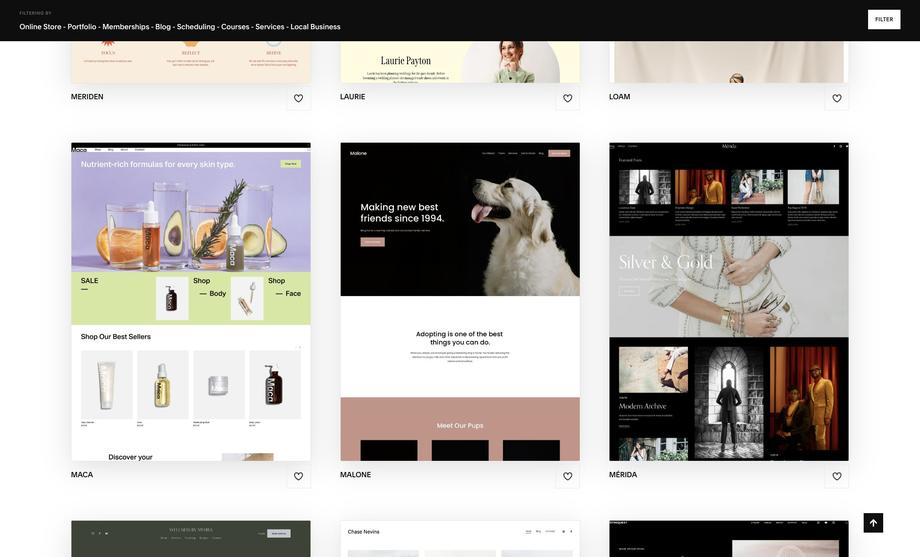 Task type: describe. For each thing, give the bounding box(es) containing it.
laurie
[[340, 92, 366, 101]]

2 vertical spatial mérida
[[610, 471, 638, 480]]

with for maca
[[175, 285, 197, 295]]

2 - from the left
[[98, 22, 101, 31]]

courses
[[221, 22, 250, 31]]

nevins image
[[341, 522, 580, 558]]

start with maca
[[146, 285, 227, 295]]

preview for preview mérida
[[692, 302, 731, 312]]

business
[[311, 22, 341, 31]]

back to top image
[[869, 519, 879, 529]]

start for start with maca
[[146, 285, 173, 295]]

mérida inside button
[[734, 285, 769, 295]]

online store - portfolio - memberships - blog - scheduling - courses - services - local business
[[20, 22, 341, 31]]

filtering
[[20, 11, 44, 16]]

add mérida to your favorites list image
[[832, 472, 842, 482]]

start with malone button
[[410, 278, 511, 302]]

start for start with malone
[[410, 285, 437, 295]]

with for mérida
[[710, 285, 732, 295]]

add maca to your favorites list image
[[294, 472, 304, 482]]

filtering by
[[20, 11, 52, 16]]

services
[[256, 22, 285, 31]]

with for malone
[[439, 285, 461, 295]]

1 vertical spatial maca
[[198, 302, 225, 312]]

otroquest image
[[610, 522, 849, 558]]

preview for preview maca
[[157, 302, 196, 312]]

store
[[43, 22, 61, 31]]

add laurie to your favorites list image
[[563, 93, 573, 103]]

7 - from the left
[[286, 22, 289, 31]]

meriden image
[[71, 0, 311, 83]]

1 - from the left
[[63, 22, 66, 31]]

add malone to your favorites list image
[[563, 472, 573, 482]]

start with mérida button
[[681, 278, 778, 302]]

loam image
[[610, 0, 849, 83]]

2 vertical spatial maca
[[71, 471, 93, 480]]

scheduling
[[177, 22, 215, 31]]



Task type: locate. For each thing, give the bounding box(es) containing it.
start inside start with malone button
[[410, 285, 437, 295]]

- right portfolio
[[98, 22, 101, 31]]

-
[[63, 22, 66, 31], [98, 22, 101, 31], [151, 22, 154, 31], [173, 22, 175, 31], [217, 22, 220, 31], [251, 22, 254, 31], [286, 22, 289, 31]]

1 horizontal spatial start
[[410, 285, 437, 295]]

- right store
[[63, 22, 66, 31]]

preview
[[157, 302, 196, 312], [692, 302, 731, 312]]

1 with from the left
[[175, 285, 197, 295]]

4 - from the left
[[173, 22, 175, 31]]

filter button
[[869, 10, 901, 29]]

malone image
[[341, 143, 580, 462]]

3 start from the left
[[681, 285, 708, 295]]

0 horizontal spatial with
[[175, 285, 197, 295]]

1 vertical spatial mérida
[[733, 302, 767, 312]]

start
[[146, 285, 173, 295], [410, 285, 437, 295], [681, 285, 708, 295]]

start inside start with mérida button
[[681, 285, 708, 295]]

maca
[[200, 285, 227, 295], [198, 302, 225, 312], [71, 471, 93, 480]]

add meriden to your favorites list image
[[294, 93, 304, 103]]

1 horizontal spatial preview
[[692, 302, 731, 312]]

with inside button
[[175, 285, 197, 295]]

6 - from the left
[[251, 22, 254, 31]]

2 preview from the left
[[692, 302, 731, 312]]

with
[[175, 285, 197, 295], [439, 285, 461, 295], [710, 285, 732, 295]]

blog
[[156, 22, 171, 31]]

start with mérida
[[681, 285, 769, 295]]

5 - from the left
[[217, 22, 220, 31]]

2 horizontal spatial with
[[710, 285, 732, 295]]

0 vertical spatial mérida
[[734, 285, 769, 295]]

1 start from the left
[[146, 285, 173, 295]]

add loam to your favorites list image
[[832, 93, 842, 103]]

preview down start with mérida
[[692, 302, 731, 312]]

3 - from the left
[[151, 22, 154, 31]]

memberships
[[102, 22, 149, 31]]

preview down the start with maca
[[157, 302, 196, 312]]

myhra image
[[71, 522, 311, 558]]

malone
[[463, 285, 501, 295], [340, 471, 371, 480]]

- left courses
[[217, 22, 220, 31]]

start with malone
[[410, 285, 501, 295]]

loam
[[610, 92, 631, 101]]

preview maca
[[157, 302, 225, 312]]

portfolio
[[68, 22, 96, 31]]

start for start with mérida
[[681, 285, 708, 295]]

1 preview from the left
[[157, 302, 196, 312]]

preview mérida
[[692, 302, 767, 312]]

with inside button
[[439, 285, 461, 295]]

local
[[291, 22, 309, 31]]

- right courses
[[251, 22, 254, 31]]

2 start from the left
[[410, 285, 437, 295]]

maca image
[[71, 143, 311, 462]]

- left blog
[[151, 22, 154, 31]]

0 vertical spatial maca
[[200, 285, 227, 295]]

1 horizontal spatial malone
[[463, 285, 501, 295]]

- left local
[[286, 22, 289, 31]]

3 with from the left
[[710, 285, 732, 295]]

laurie image
[[341, 0, 580, 83]]

2 with from the left
[[439, 285, 461, 295]]

by
[[45, 11, 52, 16]]

preview maca link
[[157, 295, 225, 320]]

maca inside button
[[200, 285, 227, 295]]

1 vertical spatial malone
[[340, 471, 371, 480]]

mérida
[[734, 285, 769, 295], [733, 302, 767, 312], [610, 471, 638, 480]]

2 horizontal spatial start
[[681, 285, 708, 295]]

filter
[[876, 16, 894, 23]]

malone inside start with malone button
[[463, 285, 501, 295]]

start inside the start with maca button
[[146, 285, 173, 295]]

0 horizontal spatial start
[[146, 285, 173, 295]]

0 horizontal spatial preview
[[157, 302, 196, 312]]

- right blog
[[173, 22, 175, 31]]

mérida image
[[610, 143, 849, 462]]

start with maca button
[[146, 278, 236, 302]]

1 horizontal spatial with
[[439, 285, 461, 295]]

online
[[20, 22, 42, 31]]

with inside button
[[710, 285, 732, 295]]

meriden
[[71, 92, 104, 101]]

0 horizontal spatial malone
[[340, 471, 371, 480]]

0 vertical spatial malone
[[463, 285, 501, 295]]

preview mérida link
[[692, 295, 767, 320]]



Task type: vqa. For each thing, say whether or not it's contained in the screenshot.
the filtering by
yes



